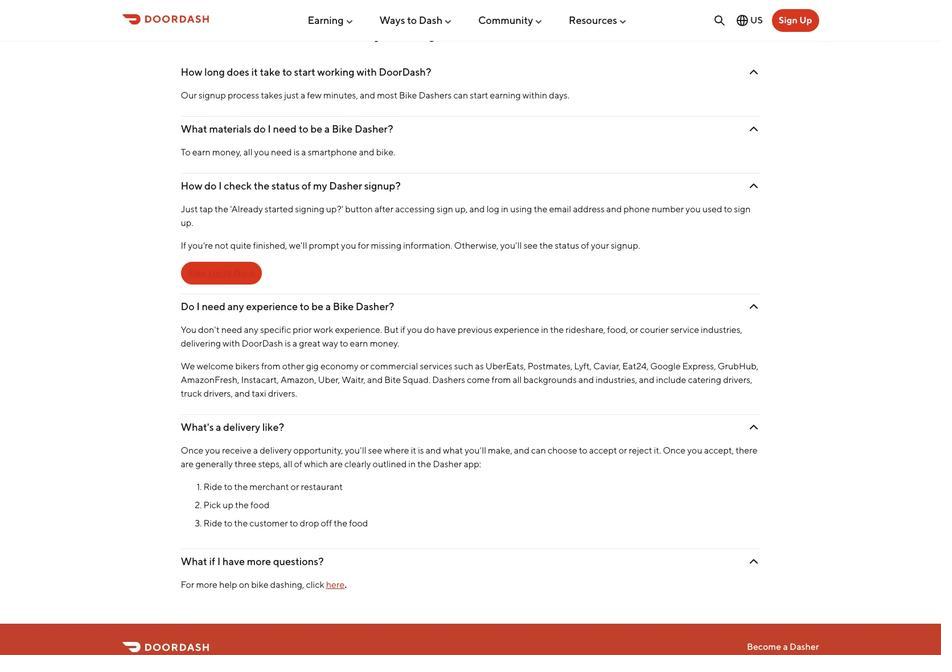 Task type: describe. For each thing, give the bounding box(es) containing it.
1 horizontal spatial is
[[294, 147, 300, 158]]

chevron down image for dasher?
[[747, 300, 760, 313]]

0 vertical spatial status
[[272, 180, 300, 192]]

takes
[[261, 90, 283, 101]]

in inside you don't need any specific prior work experience. but if you do have previous experience in the rideshare, food, or courier service industries, delivering with doordash is a great way to earn money.
[[541, 325, 549, 335]]

1 vertical spatial of
[[581, 240, 589, 251]]

2 sign from the left
[[734, 204, 751, 215]]

bike
[[251, 580, 269, 591]]

0 vertical spatial see
[[524, 240, 538, 251]]

you left for
[[341, 240, 356, 251]]

be for need
[[310, 123, 322, 135]]

three
[[235, 459, 256, 470]]

0 vertical spatial dashers
[[419, 90, 452, 101]]

1 vertical spatial food
[[349, 518, 368, 529]]

previous
[[458, 325, 492, 335]]

frequently
[[334, 17, 440, 42]]

ride to the customer to drop off the food
[[204, 518, 368, 529]]

it.
[[654, 445, 661, 456]]

sign up button
[[772, 9, 819, 32]]

does
[[227, 66, 249, 78]]

1 vertical spatial if
[[209, 556, 215, 568]]

0 vertical spatial dash
[[419, 14, 443, 26]]

the right tap
[[215, 204, 228, 215]]

be for experience
[[312, 301, 324, 313]]

1 horizontal spatial you'll
[[465, 445, 486, 456]]

how long does it take to start working with doordash?
[[181, 66, 431, 78]]

a up smartphone
[[325, 123, 330, 135]]

off
[[321, 518, 332, 529]]

you inside the just tap the 'already started signing up?' button after accessing sign up, and log in using the email address and phone number you used to sign up.
[[686, 204, 701, 215]]

app:
[[464, 459, 481, 470]]

and right make,
[[514, 445, 530, 456]]

after
[[375, 204, 394, 215]]

0 vertical spatial food
[[251, 500, 269, 511]]

what if i have more questions?
[[181, 556, 324, 568]]

it inside once you receive a delivery opportunity, you'll see where it is and what you'll make, and can choose to accept or reject it. once you accept, there are generally three steps, all of which are clearly outlined in the dasher app:
[[411, 445, 416, 456]]

1 vertical spatial start
[[470, 90, 488, 101]]

dashers inside we welcome bikers from other gig economy or commercial services such as ubereats, postmates, lyft, caviar, eat24, google express, grubhub, amazonfresh, instacart, amazon, uber, waitr, and bite squad. dashers come from all backgrounds and industries, and include catering drivers, truck drivers, and taxi drivers.
[[432, 375, 465, 386]]

0 vertical spatial all
[[243, 147, 253, 158]]

asked
[[444, 17, 504, 42]]

can inside once you receive a delivery opportunity, you'll see where it is and what you'll make, and can choose to accept or reject it. once you accept, there are generally three steps, all of which are clearly outlined in the dasher app:
[[531, 445, 546, 456]]

the right off
[[334, 518, 347, 529]]

smartphone
[[308, 147, 357, 158]]

accept
[[589, 445, 617, 456]]

bike.
[[376, 147, 395, 158]]

is inside you don't need any specific prior work experience. but if you do have previous experience in the rideshare, food, or courier service industries, delivering with doordash is a great way to earn money.
[[285, 338, 291, 349]]

help
[[219, 580, 237, 591]]

i right 'do'
[[197, 301, 200, 313]]

include
[[656, 375, 686, 386]]

if
[[181, 240, 186, 251]]

just
[[181, 204, 198, 215]]

service
[[671, 325, 699, 335]]

how for how do i check the status of my dasher signup?
[[181, 180, 202, 192]]

pick up the food
[[204, 500, 269, 511]]

eat24,
[[623, 361, 649, 372]]

ride to the merchant or restaurant
[[204, 482, 343, 493]]

log
[[487, 204, 499, 215]]

i left check on the top of the page
[[219, 180, 222, 192]]

to up up
[[224, 482, 232, 493]]

way
[[322, 338, 338, 349]]

do
[[181, 301, 195, 313]]

1 vertical spatial more
[[196, 580, 218, 591]]

here link
[[326, 580, 345, 591]]

need up don't
[[202, 301, 225, 313]]

a inside once you receive a delivery opportunity, you'll see where it is and what you'll make, and can choose to accept or reject it. once you accept, there are generally three steps, all of which are clearly outlined in the dasher app:
[[253, 445, 258, 456]]

drop
[[300, 518, 319, 529]]

lyft,
[[574, 361, 592, 372]]

gig
[[306, 361, 319, 372]]

of inside once you receive a delivery opportunity, you'll see where it is and what you'll make, and can choose to accept or reject it. once you accept, there are generally three steps, all of which are clearly outlined in the dasher app:
[[294, 459, 302, 470]]

working
[[317, 66, 355, 78]]

questions?
[[273, 556, 324, 568]]

to inside once you receive a delivery opportunity, you'll see where it is and what you'll make, and can choose to accept or reject it. once you accept, there are generally three steps, all of which are clearly outlined in the dasher app:
[[579, 445, 587, 456]]

1 horizontal spatial more
[[247, 556, 271, 568]]

0 vertical spatial do
[[254, 123, 266, 135]]

up for sign up
[[800, 15, 812, 26]]

what's
[[181, 421, 214, 433]]

and left bite
[[367, 375, 383, 386]]

all for app:
[[283, 459, 292, 470]]

or right merchant
[[291, 482, 299, 493]]

do inside you don't need any specific prior work experience. but if you do have previous experience in the rideshare, food, or courier service industries, delivering with doordash is a great way to earn money.
[[424, 325, 435, 335]]

us
[[751, 15, 763, 26]]

i up 'to earn money, all you need is a smartphone and bike.'
[[268, 123, 271, 135]]

2 horizontal spatial you'll
[[500, 240, 522, 251]]

sign for sign up
[[779, 15, 798, 26]]

and down lyft,
[[579, 375, 594, 386]]

0 vertical spatial it
[[251, 66, 258, 78]]

signup?
[[364, 180, 401, 192]]

a right become
[[783, 642, 788, 653]]

click
[[306, 580, 324, 591]]

need down what materials do i need to be a bike dasher?
[[271, 147, 292, 158]]

1 once from the left
[[181, 445, 203, 456]]

started
[[265, 204, 293, 215]]

what for what if i have more questions?
[[181, 556, 207, 568]]

customer
[[250, 518, 288, 529]]

experience.
[[335, 325, 382, 335]]

and right up,
[[469, 204, 485, 215]]

few
[[307, 90, 322, 101]]

signing
[[295, 204, 324, 215]]

prior
[[293, 325, 312, 335]]

in inside the just tap the 'already started signing up?' button after accessing sign up, and log in using the email address and phone number you used to sign up.
[[501, 204, 509, 215]]

0 vertical spatial bike
[[399, 90, 417, 101]]

bike for do i need any experience to be a bike dasher?
[[333, 301, 354, 313]]

0 horizontal spatial you'll
[[345, 445, 366, 456]]

industries, inside you don't need any specific prior work experience. but if you do have previous experience in the rideshare, food, or courier service industries, delivering with doordash is a great way to earn money.
[[701, 325, 743, 335]]

i up help
[[217, 556, 221, 568]]

dasher? for what materials do i need to be a bike dasher?
[[355, 123, 393, 135]]

button
[[345, 204, 373, 215]]

chevron down image for dasher?
[[747, 122, 760, 136]]

earning
[[490, 90, 521, 101]]

to down up
[[224, 518, 232, 529]]

make,
[[488, 445, 512, 456]]

and left bike.
[[359, 147, 375, 158]]

reject
[[629, 445, 652, 456]]

for
[[181, 580, 194, 591]]

see inside once you receive a delivery opportunity, you'll see where it is and what you'll make, and can choose to accept or reject it. once you accept, there are generally three steps, all of which are clearly outlined in the dasher app:
[[368, 445, 382, 456]]

or inside we welcome bikers from other gig economy or commercial services such as ubereats, postmates, lyft, caviar, eat24, google express, grubhub, amazonfresh, instacart, amazon, uber, waitr, and bite squad. dashers come from all backgrounds and industries, and include catering drivers, truck drivers, and taxi drivers.
[[360, 361, 369, 372]]

0 horizontal spatial can
[[453, 90, 468, 101]]

receive
[[222, 445, 252, 456]]

frequently asked questions
[[334, 17, 607, 42]]

using
[[510, 204, 532, 215]]

1 vertical spatial from
[[492, 375, 511, 386]]

earning link
[[308, 9, 354, 31]]

earning
[[308, 14, 344, 26]]

you're
[[188, 240, 213, 251]]

to right take
[[282, 66, 292, 78]]

finished,
[[253, 240, 287, 251]]

phone
[[624, 204, 650, 215]]

opportunity,
[[293, 445, 343, 456]]

become a dasher
[[747, 642, 819, 653]]

you don't need any specific prior work experience. but if you do have previous experience in the rideshare, food, or courier service industries, delivering with doordash is a great way to earn money.
[[181, 325, 743, 349]]

0 horizontal spatial earn
[[192, 147, 211, 158]]

0 horizontal spatial experience
[[246, 301, 298, 313]]

2 vertical spatial dasher
[[790, 642, 819, 653]]

sign for sign up to dash
[[188, 268, 206, 278]]

otherwise,
[[454, 240, 499, 251]]

a up work
[[326, 301, 331, 313]]

2 once from the left
[[663, 445, 686, 456]]

how for how long does it take to start working with doordash?
[[181, 66, 202, 78]]

the down pick up the food at the bottom of page
[[234, 518, 248, 529]]

3 chevron down image from the top
[[747, 555, 760, 569]]

accessing
[[395, 204, 435, 215]]

we'll
[[289, 240, 307, 251]]

doordash?
[[379, 66, 431, 78]]

to inside you don't need any specific prior work experience. but if you do have previous experience in the rideshare, food, or courier service industries, delivering with doordash is a great way to earn money.
[[340, 338, 348, 349]]

if you're not quite finished, we'll prompt you for missing information. otherwise, you'll see the status of your signup.
[[181, 240, 640, 251]]

work
[[314, 325, 333, 335]]

you down what materials do i need to be a bike dasher?
[[254, 147, 269, 158]]

to
[[181, 147, 191, 158]]

to down not
[[223, 268, 232, 278]]

need inside you don't need any specific prior work experience. but if you do have previous experience in the rideshare, food, or courier service industries, delivering with doordash is a great way to earn money.
[[221, 325, 242, 335]]

3 chevron down image from the top
[[747, 421, 760, 434]]

doordash
[[242, 338, 283, 349]]

industries, inside we welcome bikers from other gig economy or commercial services such as ubereats, postmates, lyft, caviar, eat24, google express, grubhub, amazonfresh, instacart, amazon, uber, waitr, and bite squad. dashers come from all backgrounds and industries, and include catering drivers, truck drivers, and taxi drivers.
[[596, 375, 637, 386]]

google
[[650, 361, 681, 372]]

what
[[443, 445, 463, 456]]

1 vertical spatial dash
[[234, 268, 255, 278]]

the right check on the top of the page
[[254, 180, 270, 192]]

chevron down image for signup?
[[747, 179, 760, 193]]

up.
[[181, 218, 193, 228]]

the right using
[[534, 204, 548, 215]]

a down what materials do i need to be a bike dasher?
[[301, 147, 306, 158]]

like?
[[262, 421, 284, 433]]

signup.
[[611, 240, 640, 251]]



Task type: locate. For each thing, give the bounding box(es) containing it.
dashers down services
[[432, 375, 465, 386]]

0 vertical spatial chevron down image
[[747, 65, 760, 79]]

0 vertical spatial start
[[294, 66, 315, 78]]

what
[[181, 123, 207, 135], [181, 556, 207, 568]]

earn
[[192, 147, 211, 158], [350, 338, 368, 349]]

it right where
[[411, 445, 416, 456]]

a left "great"
[[293, 338, 297, 349]]

what's a delivery like?
[[181, 421, 284, 433]]

amazon,
[[281, 375, 316, 386]]

to inside the just tap the 'already started signing up?' button after accessing sign up, and log in using the email address and phone number you used to sign up.
[[724, 204, 732, 215]]

2 how from the top
[[181, 180, 202, 192]]

as
[[475, 361, 484, 372]]

from up instacart,
[[261, 361, 281, 372]]

once right it.
[[663, 445, 686, 456]]

1 horizontal spatial food
[[349, 518, 368, 529]]

in
[[501, 204, 509, 215], [541, 325, 549, 335], [408, 459, 416, 470]]

of left your
[[581, 240, 589, 251]]

community
[[478, 14, 533, 26]]

you up generally
[[205, 445, 220, 456]]

signup
[[199, 90, 226, 101]]

the right up
[[235, 500, 249, 511]]

ride for ride to the customer to drop off the food
[[204, 518, 222, 529]]

a right what's
[[216, 421, 221, 433]]

bike up experience.
[[333, 301, 354, 313]]

more right for
[[196, 580, 218, 591]]

dasher? for do i need any experience to be a bike dasher?
[[356, 301, 394, 313]]

within
[[523, 90, 547, 101]]

sign up to dash link
[[181, 262, 262, 285]]

status
[[272, 180, 300, 192], [555, 240, 579, 251]]

a inside you don't need any specific prior work experience. but if you do have previous experience in the rideshare, food, or courier service industries, delivering with doordash is a great way to earn money.
[[293, 338, 297, 349]]

1 vertical spatial can
[[531, 445, 546, 456]]

is inside once you receive a delivery opportunity, you'll see where it is and what you'll make, and can choose to accept or reject it. once you accept, there are generally three steps, all of which are clearly outlined in the dasher app:
[[418, 445, 424, 456]]

don't
[[198, 325, 220, 335]]

our
[[181, 90, 197, 101]]

amazonfresh,
[[181, 375, 239, 386]]

1 vertical spatial any
[[244, 325, 258, 335]]

have left previous
[[436, 325, 456, 335]]

all right money,
[[243, 147, 253, 158]]

can left earning
[[453, 90, 468, 101]]

welcome
[[197, 361, 234, 372]]

the up pick up the food at the bottom of page
[[234, 482, 248, 493]]

1 horizontal spatial status
[[555, 240, 579, 251]]

postmates,
[[528, 361, 573, 372]]

industries, down caviar,
[[596, 375, 637, 386]]

for more help on bike dashing, click here .
[[181, 580, 347, 591]]

there
[[736, 445, 758, 456]]

up
[[223, 500, 233, 511]]

how do i check the status of my dasher signup?
[[181, 180, 401, 192]]

catering
[[688, 375, 722, 386]]

the inside you don't need any specific prior work experience. but if you do have previous experience in the rideshare, food, or courier service industries, delivering with doordash is a great way to earn money.
[[550, 325, 564, 335]]

1 vertical spatial chevron down image
[[747, 300, 760, 313]]

ride for ride to the merchant or restaurant
[[204, 482, 222, 493]]

2 what from the top
[[181, 556, 207, 568]]

1 vertical spatial delivery
[[260, 445, 292, 456]]

such
[[454, 361, 474, 372]]

all inside we welcome bikers from other gig economy or commercial services such as ubereats, postmates, lyft, caviar, eat24, google express, grubhub, amazonfresh, instacart, amazon, uber, waitr, and bite squad. dashers come from all backgrounds and industries, and include catering drivers, truck drivers, and taxi drivers.
[[513, 375, 522, 386]]

not
[[215, 240, 229, 251]]

2 ride from the top
[[204, 518, 222, 529]]

dasher down "what"
[[433, 459, 462, 470]]

2 are from the left
[[330, 459, 343, 470]]

long
[[204, 66, 225, 78]]

1 sign from the left
[[437, 204, 453, 215]]

up
[[800, 15, 812, 26], [208, 268, 221, 278]]

to up prior
[[300, 301, 309, 313]]

resources link
[[569, 9, 628, 31]]

with inside you don't need any specific prior work experience. but if you do have previous experience in the rideshare, food, or courier service industries, delivering with doordash is a great way to earn money.
[[223, 338, 240, 349]]

you left used at the top right
[[686, 204, 701, 215]]

1 horizontal spatial start
[[470, 90, 488, 101]]

chevron down image
[[747, 122, 760, 136], [747, 179, 760, 193], [747, 421, 760, 434]]

economy
[[321, 361, 359, 372]]

have
[[436, 325, 456, 335], [223, 556, 245, 568]]

any inside you don't need any specific prior work experience. but if you do have previous experience in the rideshare, food, or courier service industries, delivering with doordash is a great way to earn money.
[[244, 325, 258, 335]]

0 vertical spatial in
[[501, 204, 509, 215]]

1 ride from the top
[[204, 482, 222, 493]]

0 vertical spatial sign
[[779, 15, 798, 26]]

a left few
[[301, 90, 305, 101]]

2 horizontal spatial is
[[418, 445, 424, 456]]

materials
[[209, 123, 252, 135]]

1 vertical spatial bike
[[332, 123, 353, 135]]

1 vertical spatial up
[[208, 268, 221, 278]]

specific
[[260, 325, 291, 335]]

1 vertical spatial dasher?
[[356, 301, 394, 313]]

0 vertical spatial experience
[[246, 301, 298, 313]]

grubhub,
[[718, 361, 759, 372]]

delivering
[[181, 338, 221, 349]]

all inside once you receive a delivery opportunity, you'll see where it is and what you'll make, and can choose to accept or reject it. once you accept, there are generally three steps, all of which are clearly outlined in the dasher app:
[[283, 459, 292, 470]]

1 horizontal spatial have
[[436, 325, 456, 335]]

minutes,
[[323, 90, 358, 101]]

1 vertical spatial how
[[181, 180, 202, 192]]

courier
[[640, 325, 669, 335]]

1 vertical spatial drivers,
[[204, 388, 233, 399]]

all down ubereats, at the right bottom of page
[[513, 375, 522, 386]]

have inside you don't need any specific prior work experience. but if you do have previous experience in the rideshare, food, or courier service industries, delivering with doordash is a great way to earn money.
[[436, 325, 456, 335]]

drivers, down grubhub,
[[723, 375, 753, 386]]

experience up ubereats, at the right bottom of page
[[494, 325, 539, 335]]

we welcome bikers from other gig economy or commercial services such as ubereats, postmates, lyft, caviar, eat24, google express, grubhub, amazonfresh, instacart, amazon, uber, waitr, and bite squad. dashers come from all backgrounds and industries, and include catering drivers, truck drivers, and taxi drivers.
[[181, 361, 759, 399]]

1 vertical spatial with
[[223, 338, 240, 349]]

0 vertical spatial can
[[453, 90, 468, 101]]

start left earning
[[470, 90, 488, 101]]

you inside you don't need any specific prior work experience. but if you do have previous experience in the rideshare, food, or courier service industries, delivering with doordash is a great way to earn money.
[[407, 325, 422, 335]]

1 vertical spatial status
[[555, 240, 579, 251]]

any up the doordash
[[244, 325, 258, 335]]

2 vertical spatial bike
[[333, 301, 354, 313]]

0 vertical spatial dasher
[[329, 180, 362, 192]]

and left taxi
[[235, 388, 250, 399]]

come
[[467, 375, 490, 386]]

delivery inside once you receive a delivery opportunity, you'll see where it is and what you'll make, and can choose to accept or reject it. once you accept, there are generally three steps, all of which are clearly outlined in the dasher app:
[[260, 445, 292, 456]]

any for specific
[[244, 325, 258, 335]]

any down sign up to dash link
[[228, 301, 244, 313]]

1 vertical spatial dasher
[[433, 459, 462, 470]]

1 what from the top
[[181, 123, 207, 135]]

the down email
[[539, 240, 553, 251]]

the left rideshare,
[[550, 325, 564, 335]]

can left choose
[[531, 445, 546, 456]]

1 horizontal spatial experience
[[494, 325, 539, 335]]

is
[[294, 147, 300, 158], [285, 338, 291, 349], [418, 445, 424, 456]]

up for sign up to dash
[[208, 268, 221, 278]]

once you receive a delivery opportunity, you'll see where it is and what you'll make, and can choose to accept or reject it. once you accept, there are generally three steps, all of which are clearly outlined in the dasher app:
[[181, 445, 758, 470]]

to earn money, all you need is a smartphone and bike.
[[181, 147, 399, 158]]

0 horizontal spatial start
[[294, 66, 315, 78]]

bite
[[385, 375, 401, 386]]

up?'
[[326, 204, 343, 215]]

2 vertical spatial is
[[418, 445, 424, 456]]

used
[[703, 204, 722, 215]]

0 vertical spatial more
[[247, 556, 271, 568]]

have up help
[[223, 556, 245, 568]]

1 horizontal spatial all
[[283, 459, 292, 470]]

status left your
[[555, 240, 579, 251]]

0 horizontal spatial food
[[251, 500, 269, 511]]

dasher inside once you receive a delivery opportunity, you'll see where it is and what you'll make, and can choose to accept or reject it. once you accept, there are generally three steps, all of which are clearly outlined in the dasher app:
[[433, 459, 462, 470]]

food,
[[607, 325, 628, 335]]

dashers
[[419, 90, 452, 101], [432, 375, 465, 386]]

0 vertical spatial drivers,
[[723, 375, 753, 386]]

1 horizontal spatial dasher
[[433, 459, 462, 470]]

dashers down doordash?
[[419, 90, 452, 101]]

1 vertical spatial it
[[411, 445, 416, 456]]

but
[[384, 325, 399, 335]]

1 vertical spatial do
[[204, 180, 217, 192]]

become
[[747, 642, 781, 653]]

a up three
[[253, 445, 258, 456]]

0 horizontal spatial it
[[251, 66, 258, 78]]

2 vertical spatial of
[[294, 459, 302, 470]]

need right don't
[[221, 325, 242, 335]]

2 vertical spatial chevron down image
[[747, 421, 760, 434]]

or left reject
[[619, 445, 627, 456]]

or right food,
[[630, 325, 638, 335]]

days.
[[549, 90, 570, 101]]

0 vertical spatial what
[[181, 123, 207, 135]]

0 vertical spatial ride
[[204, 482, 222, 493]]

and left "what"
[[426, 445, 441, 456]]

once
[[181, 445, 203, 456], [663, 445, 686, 456]]

food up customer
[[251, 500, 269, 511]]

0 vertical spatial chevron down image
[[747, 122, 760, 136]]

ubereats,
[[486, 361, 526, 372]]

dasher? up but
[[356, 301, 394, 313]]

sign left up,
[[437, 204, 453, 215]]

1 horizontal spatial in
[[501, 204, 509, 215]]

with up our signup process takes just a few minutes, and most bike dashers can start earning within days.
[[357, 66, 377, 78]]

up,
[[455, 204, 468, 215]]

2 chevron down image from the top
[[747, 300, 760, 313]]

0 horizontal spatial industries,
[[596, 375, 637, 386]]

ways to dash link
[[379, 9, 453, 31]]

1 vertical spatial all
[[513, 375, 522, 386]]

or inside once you receive a delivery opportunity, you'll see where it is and what you'll make, and can choose to accept or reject it. once you accept, there are generally three steps, all of which are clearly outlined in the dasher app:
[[619, 445, 627, 456]]

any for experience
[[228, 301, 244, 313]]

globe line image
[[736, 14, 749, 27]]

to left accept
[[579, 445, 587, 456]]

how
[[181, 66, 202, 78], [181, 180, 202, 192]]

0 vertical spatial how
[[181, 66, 202, 78]]

up inside button
[[800, 15, 812, 26]]

in right log
[[501, 204, 509, 215]]

1 vertical spatial have
[[223, 556, 245, 568]]

1 how from the top
[[181, 66, 202, 78]]

clearly
[[345, 459, 371, 470]]

you
[[181, 325, 196, 335]]

1 horizontal spatial dash
[[419, 14, 443, 26]]

for
[[358, 240, 369, 251]]

0 horizontal spatial in
[[408, 459, 416, 470]]

0 horizontal spatial dash
[[234, 268, 255, 278]]

1 vertical spatial is
[[285, 338, 291, 349]]

sign up to dash
[[188, 268, 255, 278]]

0 horizontal spatial do
[[204, 180, 217, 192]]

1 vertical spatial be
[[312, 301, 324, 313]]

and down eat24,
[[639, 375, 655, 386]]

earn right to at the left of the page
[[192, 147, 211, 158]]

take
[[260, 66, 280, 78]]

outlined
[[373, 459, 407, 470]]

to right used at the top right
[[724, 204, 732, 215]]

0 horizontal spatial once
[[181, 445, 203, 456]]

2 vertical spatial do
[[424, 325, 435, 335]]

taxi
[[252, 388, 266, 399]]

0 horizontal spatial from
[[261, 361, 281, 372]]

0 horizontal spatial dasher
[[329, 180, 362, 192]]

experience inside you don't need any specific prior work experience. but if you do have previous experience in the rideshare, food, or courier service industries, delivering with doordash is a great way to earn money.
[[494, 325, 539, 335]]

all for drivers,
[[513, 375, 522, 386]]

commercial
[[370, 361, 418, 372]]

1 vertical spatial dashers
[[432, 375, 465, 386]]

drivers, down amazonfresh, in the left bottom of the page
[[204, 388, 233, 399]]

great
[[299, 338, 321, 349]]

2 horizontal spatial in
[[541, 325, 549, 335]]

do up tap
[[204, 180, 217, 192]]

0 vertical spatial of
[[302, 180, 311, 192]]

sign inside sign up to dash link
[[188, 268, 206, 278]]

1 vertical spatial ride
[[204, 518, 222, 529]]

steps,
[[258, 459, 282, 470]]

bike for what materials do i need to be a bike dasher?
[[332, 123, 353, 135]]

to left drop
[[290, 518, 298, 529]]

and left 'phone'
[[607, 204, 622, 215]]

1 horizontal spatial can
[[531, 445, 546, 456]]

generally
[[195, 459, 233, 470]]

delivery up receive
[[223, 421, 260, 433]]

1 horizontal spatial it
[[411, 445, 416, 456]]

dash down quite at top
[[234, 268, 255, 278]]

1 horizontal spatial earn
[[350, 338, 368, 349]]

1 vertical spatial sign
[[188, 268, 206, 278]]

bike right most at top left
[[399, 90, 417, 101]]

all right 'steps,'
[[283, 459, 292, 470]]

0 horizontal spatial sign
[[188, 268, 206, 278]]

to
[[407, 14, 417, 26], [282, 66, 292, 78], [299, 123, 308, 135], [724, 204, 732, 215], [223, 268, 232, 278], [300, 301, 309, 313], [340, 338, 348, 349], [579, 445, 587, 456], [224, 482, 232, 493], [224, 518, 232, 529], [290, 518, 298, 529]]

earn down experience.
[[350, 338, 368, 349]]

1 vertical spatial industries,
[[596, 375, 637, 386]]

resources
[[569, 14, 617, 26]]

food right off
[[349, 518, 368, 529]]

what for what materials do i need to be a bike dasher?
[[181, 123, 207, 135]]

0 vertical spatial have
[[436, 325, 456, 335]]

or
[[630, 325, 638, 335], [360, 361, 369, 372], [619, 445, 627, 456], [291, 482, 299, 493]]

0 vertical spatial earn
[[192, 147, 211, 158]]

if inside you don't need any specific prior work experience. but if you do have previous experience in the rideshare, food, or courier service industries, delivering with doordash is a great way to earn money.
[[400, 325, 405, 335]]

you'll up clearly
[[345, 445, 366, 456]]

to right ways
[[407, 14, 417, 26]]

bike up smartphone
[[332, 123, 353, 135]]

2 vertical spatial all
[[283, 459, 292, 470]]

up down not
[[208, 268, 221, 278]]

1 chevron down image from the top
[[747, 65, 760, 79]]

chevron down image for doordash?
[[747, 65, 760, 79]]

delivery
[[223, 421, 260, 433], [260, 445, 292, 456]]

other
[[282, 361, 304, 372]]

chevron down image
[[747, 65, 760, 79], [747, 300, 760, 313], [747, 555, 760, 569]]

status up started
[[272, 180, 300, 192]]

or inside you don't need any specific prior work experience. but if you do have previous experience in the rideshare, food, or courier service industries, delivering with doordash is a great way to earn money.
[[630, 325, 638, 335]]

0 vertical spatial industries,
[[701, 325, 743, 335]]

delivery up 'steps,'
[[260, 445, 292, 456]]

need
[[273, 123, 297, 135], [271, 147, 292, 158], [202, 301, 225, 313], [221, 325, 242, 335]]

truck
[[181, 388, 202, 399]]

more up bike
[[247, 556, 271, 568]]

the inside once you receive a delivery opportunity, you'll see where it is and what you'll make, and can choose to accept or reject it. once you accept, there are generally three steps, all of which are clearly outlined in the dasher app:
[[418, 459, 431, 470]]

sign down you're
[[188, 268, 206, 278]]

you'll up app:
[[465, 445, 486, 456]]

0 vertical spatial up
[[800, 15, 812, 26]]

1 horizontal spatial sign
[[779, 15, 798, 26]]

my
[[313, 180, 327, 192]]

from
[[261, 361, 281, 372], [492, 375, 511, 386]]

to up 'to earn money, all you need is a smartphone and bike.'
[[299, 123, 308, 135]]

0 horizontal spatial is
[[285, 338, 291, 349]]

1 vertical spatial earn
[[350, 338, 368, 349]]

in inside once you receive a delivery opportunity, you'll see where it is and what you'll make, and can choose to accept or reject it. once you accept, there are generally three steps, all of which are clearly outlined in the dasher app:
[[408, 459, 416, 470]]

accept,
[[704, 445, 734, 456]]

number
[[652, 204, 684, 215]]

start up few
[[294, 66, 315, 78]]

from down ubereats, at the right bottom of page
[[492, 375, 511, 386]]

1 horizontal spatial do
[[254, 123, 266, 135]]

be up smartphone
[[310, 123, 322, 135]]

0 horizontal spatial status
[[272, 180, 300, 192]]

squad.
[[403, 375, 431, 386]]

2 horizontal spatial dasher
[[790, 642, 819, 653]]

are left generally
[[181, 459, 194, 470]]

2 horizontal spatial all
[[513, 375, 522, 386]]

0 horizontal spatial have
[[223, 556, 245, 568]]

up right "us"
[[800, 15, 812, 26]]

1 are from the left
[[181, 459, 194, 470]]

1 horizontal spatial from
[[492, 375, 511, 386]]

pick
[[204, 500, 221, 511]]

you'll right otherwise,
[[500, 240, 522, 251]]

0 vertical spatial delivery
[[223, 421, 260, 433]]

ride up the pick on the left bottom
[[204, 482, 222, 493]]

0 vertical spatial with
[[357, 66, 377, 78]]

services
[[420, 361, 453, 372]]

1 vertical spatial what
[[181, 556, 207, 568]]

which
[[304, 459, 328, 470]]

need up 'to earn money, all you need is a smartphone and bike.'
[[273, 123, 297, 135]]

what up to at the left of the page
[[181, 123, 207, 135]]

our signup process takes just a few minutes, and most bike dashers can start earning within days.
[[181, 90, 570, 101]]

and left most at top left
[[360, 90, 375, 101]]

experience
[[246, 301, 298, 313], [494, 325, 539, 335]]

1 horizontal spatial drivers,
[[723, 375, 753, 386]]

you left accept,
[[687, 445, 703, 456]]

what up for
[[181, 556, 207, 568]]

1 vertical spatial chevron down image
[[747, 179, 760, 193]]

earn inside you don't need any specific prior work experience. but if you do have previous experience in the rideshare, food, or courier service industries, delivering with doordash is a great way to earn money.
[[350, 338, 368, 349]]

1 chevron down image from the top
[[747, 122, 760, 136]]

process
[[228, 90, 259, 101]]

2 vertical spatial chevron down image
[[747, 555, 760, 569]]

just tap the 'already started signing up?' button after accessing sign up, and log in using the email address and phone number you used to sign up.
[[181, 204, 751, 228]]

2 chevron down image from the top
[[747, 179, 760, 193]]

1 horizontal spatial sign
[[734, 204, 751, 215]]

the right outlined
[[418, 459, 431, 470]]

be up work
[[312, 301, 324, 313]]

once down what's
[[181, 445, 203, 456]]

1 vertical spatial experience
[[494, 325, 539, 335]]

it left take
[[251, 66, 258, 78]]

1 vertical spatial see
[[368, 445, 382, 456]]

of left which
[[294, 459, 302, 470]]

sign inside sign up button
[[779, 15, 798, 26]]

1 horizontal spatial with
[[357, 66, 377, 78]]



Task type: vqa. For each thing, say whether or not it's contained in the screenshot.
food to the top
yes



